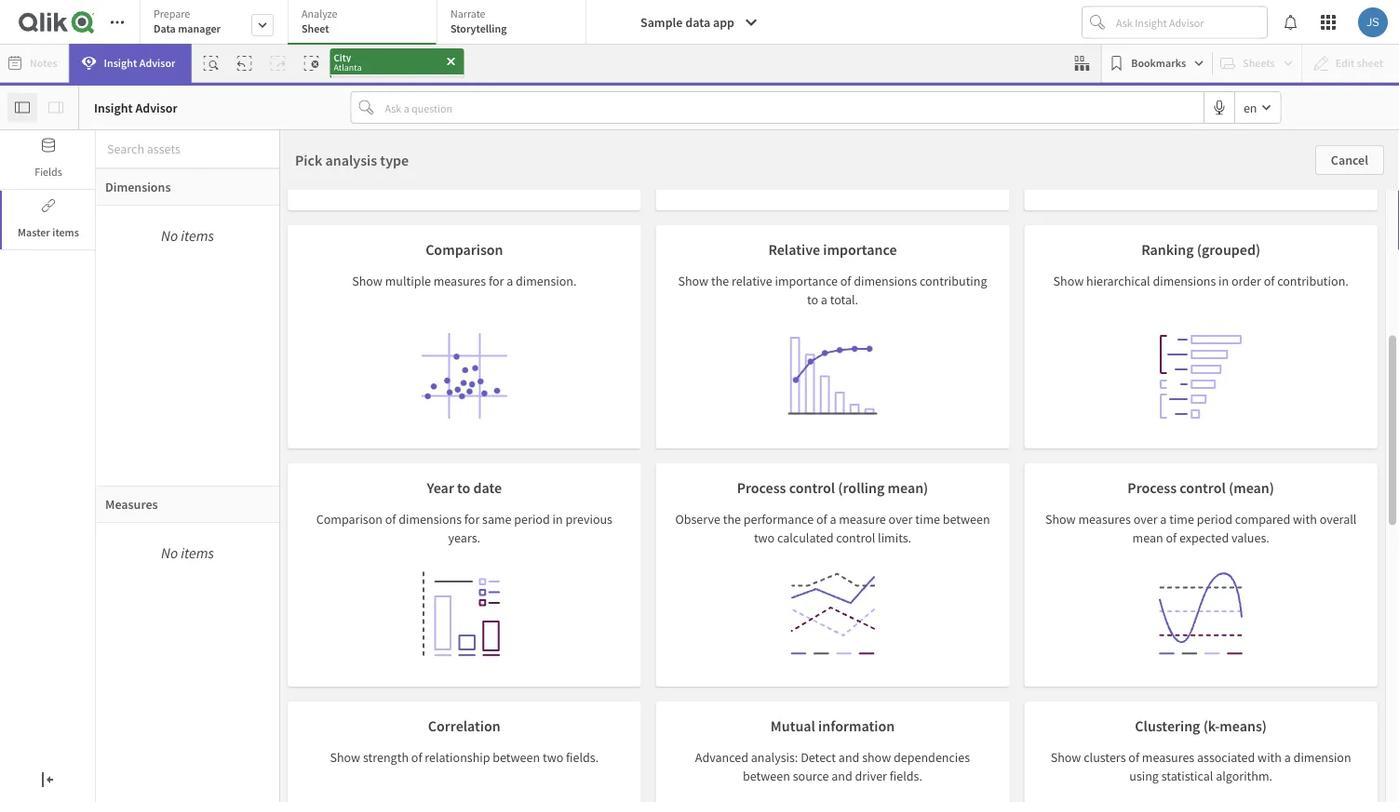 Task type: describe. For each thing, give the bounding box(es) containing it.
1 vertical spatial two
[[543, 750, 564, 767]]

comparison for comparison of dimensions for same period in previous years.
[[316, 511, 383, 528]]

fields
[[35, 165, 62, 179]]

algorithm.
[[1217, 768, 1273, 785]]

narrate storytelling
[[451, 7, 507, 36]]

sheet
[[302, 21, 329, 36]]

show measures over a time period compared with overall mean of expected values.
[[1046, 511, 1357, 547]]

show for clustering (k-means)
[[1051, 750, 1082, 767]]

process control (rolling mean)
[[737, 479, 929, 497]]

relative
[[769, 240, 821, 259]]

data
[[686, 14, 711, 31]]

source
[[793, 768, 829, 785]]

order
[[1232, 273, 1262, 290]]

1 vertical spatial advisor
[[135, 99, 178, 116]]

bookmarks button
[[1106, 48, 1209, 78]]

importance inside show the relative importance of dimensions contributing to a total.
[[775, 273, 838, 290]]

mutual
[[771, 717, 816, 736]]

cancel
[[1332, 152, 1369, 169]]

strength
[[363, 750, 409, 767]]

of inside show the relative importance of dimensions contributing to a total.
[[841, 273, 852, 290]]

show for correlation
[[330, 750, 361, 767]]

analysis
[[325, 151, 377, 170]]

show for ranking (grouped)
[[1054, 273, 1084, 290]]

using
[[1130, 768, 1160, 785]]

2 master items button from the left
[[2, 191, 95, 250]]

mutual information
[[771, 717, 895, 736]]

ranking
[[1142, 240, 1195, 259]]

with inside show clusters of measures associated with a dimension using statistical algorithm.
[[1258, 750, 1283, 767]]

means)
[[1220, 717, 1268, 736]]

of inside show measures over a time period compared with overall mean of expected values.
[[1167, 530, 1177, 547]]

1 vertical spatial and
[[839, 750, 860, 767]]

master
[[18, 225, 50, 240]]

the for relative
[[712, 273, 730, 290]]

overall
[[1320, 511, 1357, 528]]

2 fields button from the left
[[2, 130, 95, 189]]

narrate
[[451, 7, 486, 21]]

of inside observe the performance of a measure over time between two calculated control limits.
[[817, 511, 828, 528]]

1 vertical spatial insight advisor
[[94, 99, 178, 116]]

Ask a question text field
[[381, 93, 1204, 123]]

dimensions button
[[96, 169, 279, 206]]

cancel button
[[1316, 145, 1385, 175]]

sales
[[123, 139, 159, 159]]

insight inside dropdown button
[[104, 56, 137, 70]]

period for date
[[514, 511, 550, 528]]

0 vertical spatial importance
[[824, 240, 897, 259]]

storytelling
[[451, 21, 507, 36]]

dimensions for year to date
[[399, 511, 462, 528]]

measure
[[839, 511, 887, 528]]

process for process control (rolling mean)
[[737, 479, 787, 497]]

show for relative importance
[[679, 273, 709, 290]]

statistical
[[1162, 768, 1214, 785]]

show hierarchical dimensions in order of contribution.
[[1054, 273, 1349, 290]]

multiple
[[385, 273, 431, 290]]

1 master items button from the left
[[0, 191, 95, 250]]

a inside observe the performance of a measure over time between two calculated control limits.
[[830, 511, 837, 528]]

show strength of relationship between two fields.
[[330, 750, 599, 767]]

smart search image
[[203, 56, 218, 71]]

contribution.
[[1278, 273, 1349, 290]]

process control (mean)
[[1128, 479, 1275, 497]]

en
[[1244, 99, 1258, 116]]

show for comparison
[[352, 273, 383, 290]]

atlanta
[[334, 61, 362, 73]]

advanced analysis: detect and show dependencies between source and driver fields.
[[696, 750, 971, 785]]

items inside 'measures no items'
[[181, 544, 214, 563]]

associated
[[1198, 750, 1256, 767]]

same
[[483, 511, 512, 528]]

insight advisor button
[[69, 44, 191, 83]]

no items
[[161, 226, 214, 245]]

year
[[427, 479, 454, 497]]

control inside observe the performance of a measure over time between two calculated control limits.
[[837, 530, 876, 547]]

step back image
[[237, 56, 252, 71]]

relationship
[[425, 750, 490, 767]]

over inside observe the performance of a measure over time between two calculated control limits.
[[889, 511, 913, 528]]

prepare data manager
[[154, 7, 221, 36]]

Search assets text field
[[96, 132, 279, 166]]

mean
[[1133, 530, 1164, 547]]

no inside 'measures no items'
[[161, 544, 178, 563]]

(k-
[[1204, 717, 1220, 736]]

year to date
[[427, 479, 502, 497]]

Ask Insight Advisor text field
[[1113, 7, 1268, 37]]

limits.
[[878, 530, 912, 547]]

items for master items
[[52, 225, 79, 240]]

mean)
[[888, 479, 929, 497]]

relative importance
[[769, 240, 897, 259]]

two inside observe the performance of a measure over time between two calculated control limits.
[[754, 530, 775, 547]]

measures inside show measures over a time period compared with overall mean of expected values.
[[1079, 511, 1132, 528]]

cost
[[192, 139, 222, 159]]

sample
[[641, 14, 683, 31]]

process for process control (mean)
[[1128, 479, 1177, 497]]

clustering
[[1136, 717, 1201, 736]]

data
[[154, 21, 176, 36]]

fields. inside advanced analysis: detect and show dependencies between source and driver fields.
[[890, 768, 923, 785]]

show the relative importance of dimensions contributing to a total.
[[679, 273, 988, 308]]

observe
[[676, 511, 721, 528]]

comparison of sales and cost for city
[[19, 139, 275, 159]]

period for (mean)
[[1198, 511, 1233, 528]]

1 no from the top
[[161, 226, 178, 245]]

hierarchical
[[1087, 273, 1151, 290]]

compared
[[1236, 511, 1291, 528]]

values.
[[1232, 530, 1270, 547]]

for for year to date
[[465, 511, 480, 528]]

control for (mean)
[[1180, 479, 1227, 497]]

type
[[380, 151, 409, 170]]

driver
[[856, 768, 888, 785]]

(rolling
[[839, 479, 885, 497]]

selections tool image
[[1075, 56, 1090, 71]]

of inside the comparison of dimensions for same period in previous years.
[[385, 511, 396, 528]]

calculated
[[778, 530, 834, 547]]



Task type: vqa. For each thing, say whether or not it's contained in the screenshot.


Task type: locate. For each thing, give the bounding box(es) containing it.
1 vertical spatial measures
[[1079, 511, 1132, 528]]

a left the total. at the top of page
[[821, 292, 828, 308]]

measures no items
[[105, 496, 214, 563]]

between for correlation
[[493, 750, 540, 767]]

show dependencies
[[863, 750, 971, 767]]

a inside show clusters of measures associated with a dimension using statistical algorithm.
[[1285, 750, 1292, 767]]

between for mutual information
[[743, 768, 791, 785]]

years.
[[449, 530, 481, 547]]

and left driver
[[832, 768, 853, 785]]

period inside the comparison of dimensions for same period in previous years.
[[514, 511, 550, 528]]

(grouped)
[[1198, 240, 1261, 259]]

a up mean
[[1161, 511, 1167, 528]]

between inside observe the performance of a measure over time between two calculated control limits.
[[943, 511, 991, 528]]

show clusters of measures associated with a dimension using statistical algorithm.
[[1051, 750, 1352, 785]]

2 no from the top
[[161, 544, 178, 563]]

0 horizontal spatial process
[[737, 479, 787, 497]]

two
[[754, 530, 775, 547], [543, 750, 564, 767]]

period
[[514, 511, 550, 528], [1198, 511, 1233, 528]]

comparison for comparison of sales and cost for city
[[19, 139, 102, 159]]

pick
[[295, 151, 323, 170]]

items down dimensions button
[[181, 226, 214, 245]]

1 horizontal spatial dimensions
[[854, 273, 918, 290]]

0 vertical spatial comparison
[[19, 139, 102, 159]]

the inside observe the performance of a measure over time between two calculated control limits.
[[723, 511, 741, 528]]

2 horizontal spatial measures
[[1143, 750, 1195, 767]]

insight advisor down "data"
[[104, 56, 176, 70]]

for right cost
[[225, 139, 245, 159]]

over up mean
[[1134, 511, 1158, 528]]

show inside show measures over a time period compared with overall mean of expected values.
[[1046, 511, 1076, 528]]

in left previous
[[553, 511, 563, 528]]

total.
[[831, 292, 859, 308]]

control up show measures over a time period compared with overall mean of expected values.
[[1180, 479, 1227, 497]]

measures
[[105, 496, 158, 513]]

importance
[[824, 240, 897, 259], [775, 273, 838, 290]]

insight advisor up sales
[[94, 99, 178, 116]]

city inside city atlanta
[[334, 51, 351, 64]]

1 over from the left
[[889, 511, 913, 528]]

1 horizontal spatial for
[[465, 511, 480, 528]]

clear selection for field: city image
[[446, 56, 457, 67]]

0 horizontal spatial city
[[248, 139, 275, 159]]

with inside show measures over a time period compared with overall mean of expected values.
[[1294, 511, 1318, 528]]

and up driver
[[839, 750, 860, 767]]

advisor up comparison of sales and cost for city
[[135, 99, 178, 116]]

1 vertical spatial comparison
[[426, 240, 503, 259]]

dimensions inside show the relative importance of dimensions contributing to a total.
[[854, 273, 918, 290]]

clusters
[[1084, 750, 1127, 767]]

0 vertical spatial the
[[712, 273, 730, 290]]

2 horizontal spatial control
[[1180, 479, 1227, 497]]

and
[[162, 139, 188, 159], [839, 750, 860, 767], [832, 768, 853, 785]]

sample data app button
[[630, 7, 770, 37]]

process up mean
[[1128, 479, 1177, 497]]

relative
[[732, 273, 773, 290]]

1 horizontal spatial comparison
[[316, 511, 383, 528]]

insight
[[104, 56, 137, 70], [94, 99, 133, 116]]

1 horizontal spatial between
[[743, 768, 791, 785]]

city left pick
[[248, 139, 275, 159]]

a left measure
[[830, 511, 837, 528]]

in left order
[[1219, 273, 1230, 290]]

the right observe
[[723, 511, 741, 528]]

fields.
[[566, 750, 599, 767], [890, 768, 923, 785]]

1 vertical spatial between
[[493, 750, 540, 767]]

over up limits.
[[889, 511, 913, 528]]

0 vertical spatial fields.
[[566, 750, 599, 767]]

analysis: detect
[[752, 750, 836, 767]]

to right year
[[457, 479, 471, 497]]

performance
[[744, 511, 814, 528]]

items for no items
[[181, 226, 214, 245]]

clustering (k-means)
[[1136, 717, 1268, 736]]

1 horizontal spatial to
[[807, 292, 819, 308]]

app
[[713, 14, 735, 31]]

dimensions down year
[[399, 511, 462, 528]]

period inside show measures over a time period compared with overall mean of expected values.
[[1198, 511, 1233, 528]]

show multiple measures for a dimension.
[[352, 273, 577, 290]]

2 vertical spatial for
[[465, 511, 480, 528]]

2 vertical spatial and
[[832, 768, 853, 785]]

with left overall
[[1294, 511, 1318, 528]]

dimensions up the total. at the top of page
[[854, 273, 918, 290]]

a
[[507, 273, 513, 290], [821, 292, 828, 308], [830, 511, 837, 528], [1161, 511, 1167, 528], [1285, 750, 1292, 767]]

time down mean)
[[916, 511, 941, 528]]

dimension.
[[516, 273, 577, 290]]

1 vertical spatial fields.
[[890, 768, 923, 785]]

1 horizontal spatial city
[[334, 51, 351, 64]]

a inside show measures over a time period compared with overall mean of expected values.
[[1161, 511, 1167, 528]]

tab list
[[140, 0, 593, 47]]

1 horizontal spatial over
[[1134, 511, 1158, 528]]

the for process
[[723, 511, 741, 528]]

2 horizontal spatial between
[[943, 511, 991, 528]]

insight advisor inside dropdown button
[[104, 56, 176, 70]]

control up observe the performance of a measure over time between two calculated control limits.
[[790, 479, 836, 497]]

time up expected
[[1170, 511, 1195, 528]]

0 vertical spatial for
[[225, 139, 245, 159]]

previous
[[566, 511, 613, 528]]

between inside advanced analysis: detect and show dependencies between source and driver fields.
[[743, 768, 791, 785]]

bookmarks
[[1132, 56, 1187, 70]]

john smith image
[[1359, 7, 1389, 37]]

over
[[889, 511, 913, 528], [1134, 511, 1158, 528]]

1 vertical spatial for
[[489, 273, 504, 290]]

en button
[[1236, 92, 1281, 123]]

a inside show the relative importance of dimensions contributing to a total.
[[821, 292, 828, 308]]

0 horizontal spatial measures
[[434, 273, 486, 290]]

analyze
[[302, 7, 338, 21]]

time inside observe the performance of a measure over time between two calculated control limits.
[[916, 511, 941, 528]]

show for process control (mean)
[[1046, 511, 1076, 528]]

1 horizontal spatial control
[[837, 530, 876, 547]]

0 vertical spatial and
[[162, 139, 188, 159]]

master items button
[[0, 191, 95, 250], [2, 191, 95, 250]]

expected
[[1180, 530, 1230, 547]]

for for comparison
[[489, 273, 504, 290]]

1 period from the left
[[514, 511, 550, 528]]

for up years.
[[465, 511, 480, 528]]

2 over from the left
[[1134, 511, 1158, 528]]

the left relative at right
[[712, 273, 730, 290]]

2 period from the left
[[1198, 511, 1233, 528]]

control down measure
[[837, 530, 876, 547]]

0 horizontal spatial comparison
[[19, 139, 102, 159]]

items down measures button
[[181, 544, 214, 563]]

city atlanta
[[334, 51, 362, 73]]

the
[[712, 273, 730, 290], [723, 511, 741, 528]]

2 vertical spatial between
[[743, 768, 791, 785]]

1 vertical spatial in
[[553, 511, 563, 528]]

to left the total. at the top of page
[[807, 292, 819, 308]]

0 vertical spatial advisor
[[139, 56, 176, 70]]

time inside show measures over a time period compared with overall mean of expected values.
[[1170, 511, 1195, 528]]

advisor down "data"
[[139, 56, 176, 70]]

no down dimensions button
[[161, 226, 178, 245]]

0 horizontal spatial two
[[543, 750, 564, 767]]

1 horizontal spatial time
[[1170, 511, 1195, 528]]

measures inside show clusters of measures associated with a dimension using statistical algorithm.
[[1143, 750, 1195, 767]]

0 vertical spatial in
[[1219, 273, 1230, 290]]

to
[[807, 292, 819, 308], [457, 479, 471, 497]]

measures button
[[96, 486, 279, 523]]

comparison of dimensions for same period in previous years.
[[316, 511, 613, 547]]

0 horizontal spatial to
[[457, 479, 471, 497]]

1 vertical spatial city
[[248, 139, 275, 159]]

2 vertical spatial measures
[[1143, 750, 1195, 767]]

fields button
[[0, 130, 95, 189], [2, 130, 95, 189]]

no down measures button
[[161, 544, 178, 563]]

0 horizontal spatial with
[[1258, 750, 1283, 767]]

comparison inside the comparison of dimensions for same period in previous years.
[[316, 511, 383, 528]]

1 horizontal spatial with
[[1294, 511, 1318, 528]]

insight advisor
[[104, 56, 176, 70], [94, 99, 178, 116]]

date
[[474, 479, 502, 497]]

over inside show measures over a time period compared with overall mean of expected values.
[[1134, 511, 1158, 528]]

2 horizontal spatial comparison
[[426, 240, 503, 259]]

pick analysis type
[[295, 151, 409, 170]]

hide assets image
[[15, 100, 30, 115]]

contributing
[[920, 273, 988, 290]]

1 process from the left
[[737, 479, 787, 497]]

1 vertical spatial the
[[723, 511, 741, 528]]

0 horizontal spatial fields.
[[566, 750, 599, 767]]

1 fields button from the left
[[0, 130, 95, 189]]

information
[[819, 717, 895, 736]]

for left dimension.
[[489, 273, 504, 290]]

0 vertical spatial insight advisor
[[104, 56, 176, 70]]

1 horizontal spatial fields.
[[890, 768, 923, 785]]

manager
[[178, 21, 221, 36]]

1 vertical spatial importance
[[775, 273, 838, 290]]

2 horizontal spatial dimensions
[[1154, 273, 1217, 290]]

0 horizontal spatial time
[[916, 511, 941, 528]]

2 time from the left
[[1170, 511, 1195, 528]]

dimensions inside the comparison of dimensions for same period in previous years.
[[399, 511, 462, 528]]

dimensions
[[854, 273, 918, 290], [1154, 273, 1217, 290], [399, 511, 462, 528]]

2 vertical spatial comparison
[[316, 511, 383, 528]]

process up performance
[[737, 479, 787, 497]]

advisor inside dropdown button
[[139, 56, 176, 70]]

advanced
[[696, 750, 749, 767]]

1 horizontal spatial two
[[754, 530, 775, 547]]

dimension
[[1294, 750, 1352, 767]]

tab list containing prepare
[[140, 0, 593, 47]]

2 horizontal spatial for
[[489, 273, 504, 290]]

observe the performance of a measure over time between two calculated control limits.
[[676, 511, 991, 547]]

a left dimension
[[1285, 750, 1292, 767]]

comparison for comparison
[[426, 240, 503, 259]]

importance down relative
[[775, 273, 838, 290]]

city right clear all selections icon
[[334, 51, 351, 64]]

importance up show the relative importance of dimensions contributing to a total. at the top of the page
[[824, 240, 897, 259]]

0 vertical spatial insight
[[104, 56, 137, 70]]

prepare
[[154, 7, 190, 21]]

time
[[916, 511, 941, 528], [1170, 511, 1195, 528]]

dimensions
[[105, 179, 171, 196]]

0 vertical spatial with
[[1294, 511, 1318, 528]]

no
[[161, 226, 178, 245], [161, 544, 178, 563]]

comparison of sales and cost for city application
[[0, 0, 1400, 803], [8, 129, 696, 458]]

period up expected
[[1198, 511, 1233, 528]]

dimensions down 'ranking (grouped)'
[[1154, 273, 1217, 290]]

0 horizontal spatial between
[[493, 750, 540, 767]]

analyze sheet
[[302, 7, 338, 36]]

to inside show the relative importance of dimensions contributing to a total.
[[807, 292, 819, 308]]

0 vertical spatial city
[[334, 51, 351, 64]]

0 horizontal spatial for
[[225, 139, 245, 159]]

1 horizontal spatial period
[[1198, 511, 1233, 528]]

1 vertical spatial insight
[[94, 99, 133, 116]]

1 horizontal spatial in
[[1219, 273, 1230, 290]]

measures
[[434, 273, 486, 290], [1079, 511, 1132, 528], [1143, 750, 1195, 767]]

0 vertical spatial to
[[807, 292, 819, 308]]

0 vertical spatial measures
[[434, 273, 486, 290]]

control for (rolling
[[790, 479, 836, 497]]

0 vertical spatial two
[[754, 530, 775, 547]]

0 horizontal spatial period
[[514, 511, 550, 528]]

2 process from the left
[[1128, 479, 1177, 497]]

comparison
[[19, 139, 102, 159], [426, 240, 503, 259], [316, 511, 383, 528]]

0 horizontal spatial dimensions
[[399, 511, 462, 528]]

1 horizontal spatial measures
[[1079, 511, 1132, 528]]

(mean)
[[1230, 479, 1275, 497]]

0 horizontal spatial control
[[790, 479, 836, 497]]

1 time from the left
[[916, 511, 941, 528]]

dimensions for ranking (grouped)
[[1154, 273, 1217, 290]]

ranking (grouped)
[[1142, 240, 1261, 259]]

sample data app
[[641, 14, 735, 31]]

for inside the comparison of dimensions for same period in previous years.
[[465, 511, 480, 528]]

items
[[52, 225, 79, 240], [181, 226, 214, 245], [181, 544, 214, 563]]

of inside show clusters of measures associated with a dimension using statistical algorithm.
[[1129, 750, 1140, 767]]

with up algorithm.
[[1258, 750, 1283, 767]]

clear all selections image
[[304, 56, 319, 71]]

period right same
[[514, 511, 550, 528]]

0 vertical spatial between
[[943, 511, 991, 528]]

0 vertical spatial no
[[161, 226, 178, 245]]

1 vertical spatial with
[[1258, 750, 1283, 767]]

0 horizontal spatial in
[[553, 511, 563, 528]]

0 horizontal spatial over
[[889, 511, 913, 528]]

the inside show the relative importance of dimensions contributing to a total.
[[712, 273, 730, 290]]

items right master
[[52, 225, 79, 240]]

1 vertical spatial to
[[457, 479, 471, 497]]

1 vertical spatial no
[[161, 544, 178, 563]]

show inside show the relative importance of dimensions contributing to a total.
[[679, 273, 709, 290]]

correlation
[[428, 717, 501, 736]]

control
[[790, 479, 836, 497], [1180, 479, 1227, 497], [837, 530, 876, 547]]

and left cost
[[162, 139, 188, 159]]

show inside show clusters of measures associated with a dimension using statistical algorithm.
[[1051, 750, 1082, 767]]

a left dimension.
[[507, 273, 513, 290]]

1 horizontal spatial process
[[1128, 479, 1177, 497]]

master items
[[18, 225, 79, 240]]

in inside the comparison of dimensions for same period in previous years.
[[553, 511, 563, 528]]



